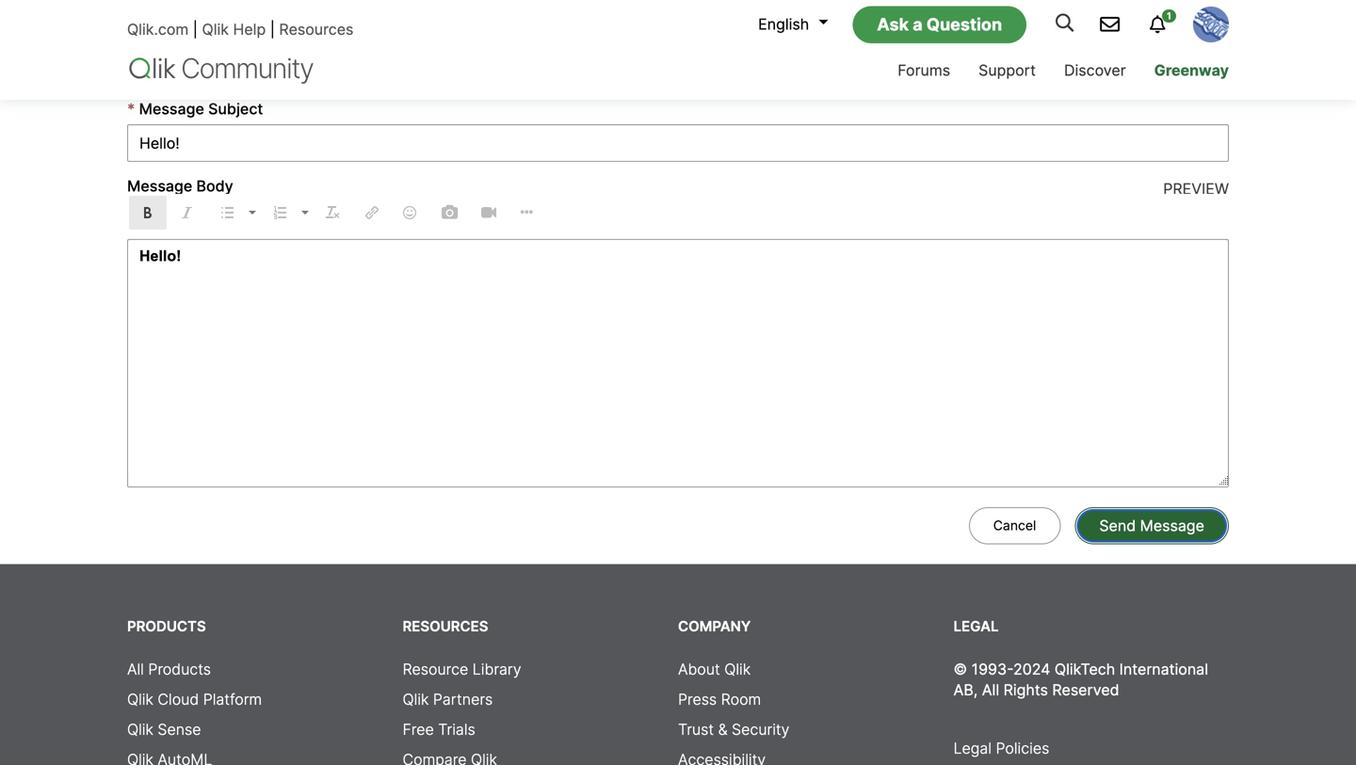 Task type: vqa. For each thing, say whether or not it's contained in the screenshot.


Task type: locate. For each thing, give the bounding box(es) containing it.
qlik image
[[127, 56, 316, 85]]

support
[[979, 61, 1036, 80]]

1 | from the left
[[193, 20, 198, 39]]

resources
[[279, 20, 354, 39], [403, 618, 488, 635]]

qlik for cloud
[[127, 691, 153, 709]]

* down "qlik.com"
[[127, 100, 135, 118]]

message down qlikduck
[[139, 100, 204, 118]]

about qlik link
[[678, 661, 751, 679]]

0 horizontal spatial resources
[[279, 20, 354, 39]]

Enter a user name text field
[[274, 51, 950, 78]]

resource library
[[403, 661, 521, 679]]

1 * from the top
[[127, 20, 135, 38]]

preview link
[[1164, 180, 1229, 198]]

international
[[1120, 661, 1209, 679]]

0 vertical spatial resources
[[279, 20, 354, 39]]

1 vertical spatial resources
[[403, 618, 488, 635]]

products up 'all products' link
[[127, 618, 206, 635]]

trials
[[438, 721, 475, 739]]

all down 1993-
[[982, 681, 1000, 700]]

© 1993-2024 qliktech international ab, all rights reserved
[[954, 661, 1209, 700]]

1 horizontal spatial all
[[982, 681, 1000, 700]]

all up qlik cloud platform link
[[127, 661, 144, 679]]

send
[[139, 20, 176, 38]]

legal for legal
[[954, 618, 999, 635]]

| up qlikduck
[[193, 20, 198, 39]]

legal
[[954, 618, 999, 635], [954, 740, 992, 758]]

message up bold image
[[127, 177, 192, 195]]

0 vertical spatial legal
[[954, 618, 999, 635]]

1 vertical spatial all
[[982, 681, 1000, 700]]

english button
[[749, 8, 828, 41]]

ask a question
[[877, 14, 1002, 35]]

free trials link
[[403, 721, 475, 739]]

qlik
[[202, 20, 229, 39], [725, 661, 751, 679], [127, 691, 153, 709], [403, 691, 429, 709], [127, 721, 153, 739]]

1 legal from the top
[[954, 618, 999, 635]]

menu bar containing forums
[[768, 44, 1243, 100]]

qliktech
[[1055, 661, 1115, 679]]

None submit
[[969, 508, 1061, 545], [1075, 508, 1229, 545], [969, 508, 1061, 545], [1075, 508, 1229, 545]]

qlik partners link
[[403, 691, 493, 709]]

1 vertical spatial *
[[127, 100, 135, 118]]

policies
[[996, 740, 1050, 758]]

qlik.com link
[[127, 20, 189, 39]]

1 horizontal spatial resources
[[403, 618, 488, 635]]

bullet list image
[[249, 211, 256, 215]]

legal left policies
[[954, 740, 992, 758]]

partners
[[433, 691, 493, 709]]

discover
[[1064, 61, 1126, 80]]

message
[[139, 100, 204, 118], [127, 177, 192, 195]]

company
[[678, 618, 751, 635]]

| right help
[[270, 20, 275, 39]]

qlik for partners
[[403, 691, 429, 709]]

products
[[127, 618, 206, 635], [148, 661, 211, 679]]

* left send
[[127, 20, 135, 38]]

menu bar
[[768, 44, 1243, 100]]

0 vertical spatial *
[[127, 20, 135, 38]]

support button
[[965, 44, 1050, 100]]

resource
[[403, 661, 468, 679]]

2 legal from the top
[[954, 740, 992, 758]]

resources up the resource
[[403, 618, 488, 635]]

insert photos image
[[442, 203, 457, 219]]

products up cloud
[[148, 661, 211, 679]]

legal policies
[[954, 740, 1050, 758]]

group
[[129, 196, 391, 230], [391, 196, 547, 230], [1214, 473, 1231, 488]]

all products link
[[127, 661, 211, 679]]

1 vertical spatial legal
[[954, 740, 992, 758]]

all inside the © 1993-2024 qliktech international ab, all rights reserved
[[982, 681, 1000, 700]]

question
[[927, 14, 1002, 35]]

trust & security
[[678, 721, 790, 739]]

qlik cloud platform link
[[127, 691, 262, 709]]

1993-
[[972, 661, 1014, 679]]

©
[[954, 661, 967, 679]]

qlik up "free"
[[403, 691, 429, 709]]

press
[[678, 691, 717, 709]]

qlik for sense
[[127, 721, 153, 739]]

resources right help
[[279, 20, 354, 39]]

qlik left cloud
[[127, 691, 153, 709]]

1 vertical spatial products
[[148, 661, 211, 679]]

room
[[721, 691, 761, 709]]

free
[[403, 721, 434, 739]]

ab,
[[954, 681, 978, 700]]

2 * from the top
[[127, 100, 135, 118]]

qlik help link
[[202, 20, 266, 39]]

|
[[193, 20, 198, 39], [270, 20, 275, 39]]

qlik sense
[[127, 721, 201, 739]]

legal up ©
[[954, 618, 999, 635]]

1 vertical spatial message
[[127, 177, 192, 195]]

message body
[[127, 177, 233, 195]]

all
[[127, 661, 144, 679], [982, 681, 1000, 700]]

0 horizontal spatial |
[[193, 20, 198, 39]]

*
[[127, 20, 135, 38], [127, 100, 135, 118]]

expand toolbar image
[[521, 203, 536, 219]]

0 vertical spatial all
[[127, 661, 144, 679]]

qlik left sense
[[127, 721, 153, 739]]

1 horizontal spatial |
[[270, 20, 275, 39]]

None text field
[[127, 124, 1229, 162]]

press room
[[678, 691, 761, 709]]

0 horizontal spatial all
[[127, 661, 144, 679]]



Task type: describe. For each thing, give the bounding box(es) containing it.
x
[[264, 56, 272, 74]]

free trials
[[403, 721, 475, 739]]

about
[[678, 661, 720, 679]]

bullet list image
[[219, 203, 235, 219]]

resource library link
[[403, 661, 521, 679]]

forums
[[898, 61, 951, 80]]

sense
[[158, 721, 201, 739]]

0 vertical spatial message
[[139, 100, 204, 118]]

trust & security link
[[678, 721, 790, 739]]

discover button
[[1050, 44, 1140, 100]]

* send to
[[127, 20, 195, 38]]

trust
[[678, 721, 714, 739]]

qlik partners
[[403, 691, 493, 709]]

press room link
[[678, 691, 761, 709]]

italic image
[[180, 203, 195, 219]]

numbered list image
[[301, 211, 309, 215]]

qlikduck
[[175, 56, 238, 74]]

qlikduck image
[[1193, 7, 1229, 42]]

&
[[718, 721, 728, 739]]

resources link
[[279, 20, 354, 39]]

help
[[233, 20, 266, 39]]

0 vertical spatial products
[[127, 618, 206, 635]]

clear formatting image
[[325, 203, 340, 219]]

* message subject
[[127, 100, 263, 118]]

about qlik
[[678, 661, 751, 679]]

subject
[[208, 100, 263, 118]]

* for send to
[[127, 20, 135, 38]]

legal for legal policies
[[954, 740, 992, 758]]

greenway link
[[1140, 44, 1243, 100]]

insert emoji image
[[402, 203, 417, 219]]

forums button
[[884, 44, 965, 100]]

qlik right to
[[202, 20, 229, 39]]

bold image
[[140, 203, 155, 219]]

body
[[196, 177, 233, 195]]

greenway
[[1155, 61, 1229, 80]]

platform
[[203, 691, 262, 709]]

rights
[[1004, 681, 1048, 700]]

reserved
[[1052, 681, 1120, 700]]

qlik.com | qlik help | resources
[[127, 20, 354, 39]]

security
[[732, 721, 790, 739]]

all products
[[127, 661, 211, 679]]

qlik cloud platform
[[127, 691, 262, 709]]

preview
[[1164, 180, 1229, 198]]

2024
[[1014, 661, 1051, 679]]

numbered list image
[[272, 203, 287, 219]]

qlik up room
[[725, 661, 751, 679]]

ask
[[877, 14, 909, 35]]

2 | from the left
[[270, 20, 275, 39]]

library
[[473, 661, 521, 679]]

a
[[913, 14, 923, 35]]

qlik.com
[[127, 20, 189, 39]]

ask a question link
[[853, 6, 1027, 43]]

* for message subject
[[127, 100, 135, 118]]

qlik sense link
[[127, 721, 201, 739]]

1
[[1167, 10, 1172, 22]]

english
[[758, 15, 809, 33]]

insert/edit link image
[[365, 203, 380, 219]]

legal policies link
[[954, 740, 1050, 758]]

to
[[180, 20, 195, 38]]

insert video image
[[481, 203, 496, 219]]

cloud
[[158, 691, 199, 709]]



